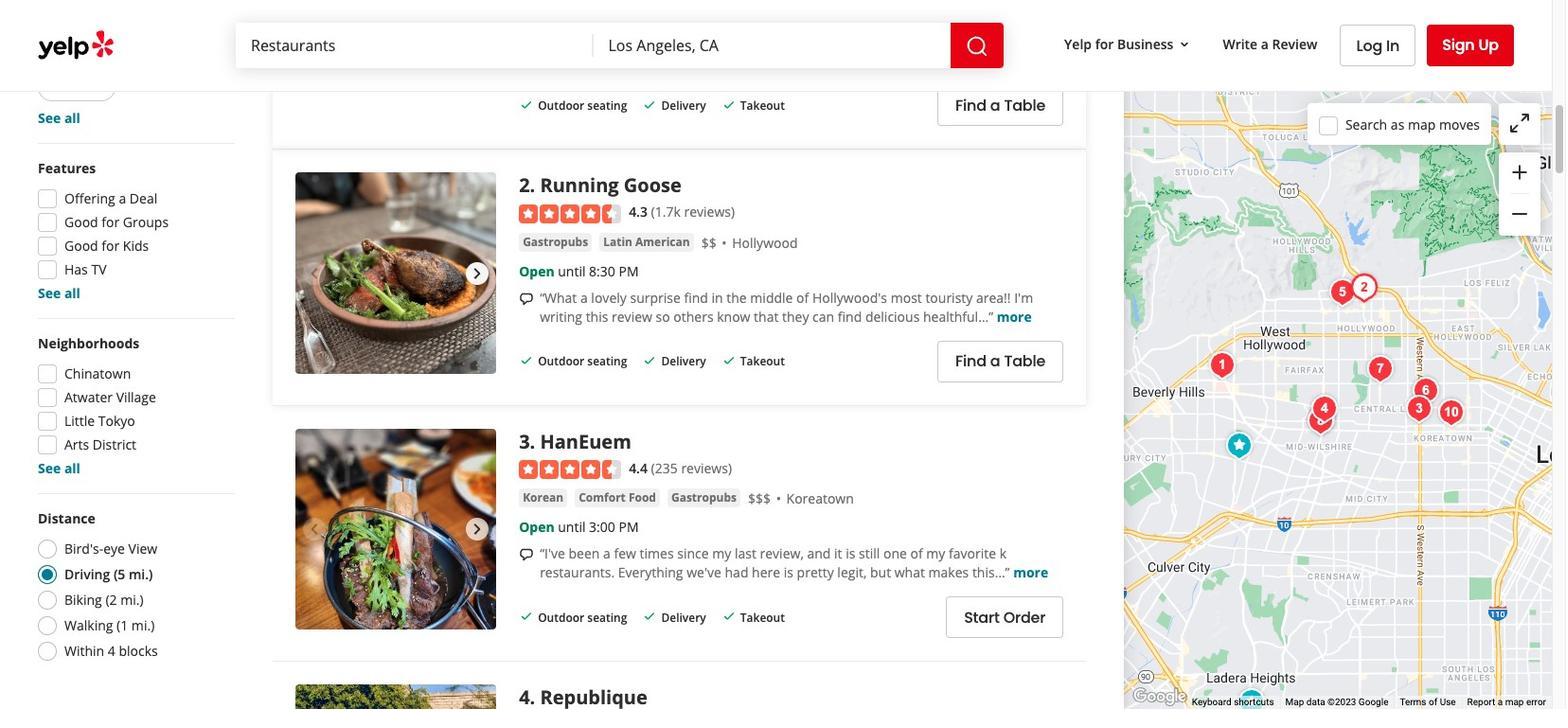 Task type: describe. For each thing, give the bounding box(es) containing it.
map
[[1286, 697, 1305, 708]]

a down healthful…" on the top right of the page
[[991, 351, 1001, 373]]

4.3 (1.7k reviews)
[[629, 203, 735, 221]]

more for i'm
[[997, 308, 1032, 326]]

google image
[[1129, 685, 1192, 709]]

a inside "what a lovely surprise find in the middle of hollywood's most touristy area!! i'm writing this review so others know that they can find delicious healthful…"
[[581, 289, 588, 307]]

delicious
[[866, 308, 920, 326]]

see all inside "group"
[[38, 109, 80, 127]]

area!!
[[976, 289, 1011, 307]]

goose
[[624, 173, 682, 198]]

good for good for groups
[[64, 213, 98, 231]]

see for neighborhoods
[[38, 459, 61, 477]]

1 outdoor seating from the top
[[538, 97, 627, 113]]

0 horizontal spatial haneuem image
[[296, 429, 496, 630]]

biking
[[64, 591, 102, 609]]

open until 3:00 pm
[[519, 518, 639, 536]]

la wangbal image
[[1408, 372, 1445, 410]]

see for features
[[38, 284, 61, 302]]

fast food
[[50, 79, 103, 95]]

. for 2
[[530, 173, 535, 198]]

since
[[677, 545, 709, 563]]

use
[[1440, 697, 1456, 708]]

latin american button
[[600, 233, 694, 252]]

write a review
[[1223, 35, 1318, 53]]

"what
[[540, 289, 577, 307]]

takeout for 3 . haneuem
[[740, 610, 785, 626]]

outdoor for running goose
[[538, 353, 585, 370]]

1 horizontal spatial haneuem image
[[1401, 390, 1439, 428]]

comfort food
[[579, 490, 656, 506]]

delivery for haneuem
[[662, 610, 706, 626]]

2 vertical spatial is
[[784, 564, 794, 582]]

deal
[[130, 189, 157, 207]]

groups
[[123, 213, 169, 231]]

everything
[[618, 564, 683, 582]]

driving (5 mi.)
[[64, 565, 153, 583]]

16 chevron down v2 image
[[1178, 37, 1193, 52]]

see inside "group"
[[38, 109, 61, 127]]

fast
[[50, 79, 73, 95]]

haneuem link
[[540, 429, 632, 454]]

write
[[1223, 35, 1258, 53]]

had
[[725, 564, 749, 582]]

what
[[895, 564, 925, 582]]

. for 3
[[530, 429, 535, 454]]

middle
[[750, 289, 793, 307]]

hollywood's
[[813, 289, 888, 307]]

all for neighborhoods
[[64, 459, 80, 477]]

more link for haneuem
[[1014, 564, 1049, 582]]

"sami was the best, our experience so great. she is so accommodating, highly recommend the chilaquiles"
[[540, 33, 1017, 70]]

for for business
[[1096, 35, 1114, 53]]

within
[[64, 642, 104, 660]]

l'antica pizzeria da michele image
[[1324, 274, 1362, 312]]

reviews) for 3 . haneuem
[[681, 459, 732, 477]]

log
[[1357, 35, 1383, 56]]

yelp for business
[[1065, 35, 1174, 53]]

mi.) for biking (2 mi.)
[[120, 591, 144, 609]]

open for running goose
[[519, 262, 555, 280]]

a right the 'report' at the bottom right of the page
[[1498, 697, 1503, 708]]

arts district
[[64, 436, 136, 454]]

up
[[1479, 34, 1499, 56]]

others
[[674, 308, 714, 326]]

atwater
[[64, 388, 113, 406]]

sign up
[[1443, 34, 1499, 56]]

none field near
[[609, 35, 936, 56]]

report a map error link
[[1468, 697, 1547, 708]]

terms
[[1400, 697, 1427, 708]]

hangari kalguksu image
[[1433, 394, 1471, 432]]

operated
[[642, 3, 699, 21]]

breakfast & brunch button
[[38, 37, 169, 65]]

legit,
[[838, 564, 867, 582]]

1 horizontal spatial &
[[629, 3, 639, 21]]

all inside "group"
[[64, 109, 80, 127]]

4.3 star rating image
[[519, 204, 621, 223]]

food for comfort food
[[629, 490, 656, 506]]

(235
[[651, 459, 678, 477]]

mi.) for walking (1 mi.)
[[132, 617, 155, 635]]

0 vertical spatial more link
[[716, 52, 751, 70]]

none field "find"
[[251, 35, 578, 56]]

for for kids
[[102, 237, 120, 255]]

see all button for features
[[38, 284, 80, 302]]

search
[[1346, 115, 1388, 133]]

1 vertical spatial the
[[619, 52, 639, 70]]

report
[[1468, 697, 1496, 708]]

review
[[612, 308, 653, 326]]

italian pasta company image
[[1221, 427, 1259, 465]]

slideshow element for 2
[[296, 173, 496, 374]]

view
[[128, 540, 157, 558]]

1 vertical spatial gastropubs
[[671, 490, 737, 506]]

start order
[[964, 607, 1046, 629]]

highly
[[980, 33, 1017, 51]]

as
[[1391, 115, 1405, 133]]

find a table link for "sami was the best, our experience so great. she is so accommodating, highly recommend the chilaquiles"
[[938, 85, 1064, 126]]

(5
[[114, 565, 125, 583]]

$$$
[[748, 490, 771, 508]]

recommend
[[540, 52, 616, 70]]

next image for 2 . running goose
[[466, 262, 489, 285]]

comfort food link
[[575, 489, 660, 508]]

expand map image
[[1509, 112, 1532, 134]]

hollywood
[[732, 234, 798, 252]]

has
[[64, 260, 88, 278]]

1 see all button from the top
[[38, 109, 80, 127]]

outdoor seating for haneuem
[[538, 610, 627, 626]]

bird's-eye view
[[64, 540, 157, 558]]

so inside "what a lovely surprise find in the middle of hollywood's most touristy area!! i'm writing this review so others know that they can find delicious healthful…"
[[656, 308, 670, 326]]

yelp
[[1065, 35, 1092, 53]]

good for groups
[[64, 213, 169, 231]]

(1
[[117, 617, 128, 635]]

latin american link
[[600, 233, 694, 252]]

log in
[[1357, 35, 1400, 56]]

find for touristy
[[956, 351, 987, 373]]

shortcuts
[[1234, 697, 1274, 708]]

open until 8:30 pm
[[519, 262, 639, 280]]

keyboard shortcuts button
[[1192, 696, 1274, 709]]

more inside "i've been a few times since my last review, and it is still one of my favorite k restaurants.  everything we've had here is pretty legit, but what makes this…" more
[[1014, 564, 1049, 582]]

makes
[[929, 564, 969, 582]]

they
[[782, 308, 809, 326]]

start
[[964, 607, 1000, 629]]

16 checkmark v2 image for outdoor seating
[[519, 353, 534, 368]]

within 4 blocks
[[64, 642, 158, 660]]

zoom out image
[[1509, 203, 1532, 226]]

"sami
[[540, 33, 575, 51]]

1 vertical spatial is
[[846, 545, 856, 563]]

start order link
[[946, 597, 1064, 639]]

table for "what a lovely surprise find in the middle of hollywood's most touristy area!! i'm writing this review so others know that they can find delicious healthful…"
[[1004, 351, 1046, 373]]

lovely
[[591, 289, 627, 307]]

2
[[519, 173, 530, 198]]

pretty
[[797, 564, 834, 582]]

of inside "i've been a few times since my last review, and it is still one of my favorite k restaurants.  everything we've had here is pretty legit, but what makes this…" more
[[911, 545, 923, 563]]

biking (2 mi.)
[[64, 591, 144, 609]]

last
[[735, 545, 757, 563]]

seating for running
[[588, 353, 627, 370]]

little tokyo
[[64, 412, 135, 430]]

1 horizontal spatial so
[[759, 33, 774, 51]]

4.4 (235 reviews)
[[629, 459, 732, 477]]

met her at a bar image
[[1303, 402, 1341, 439]]

1 vertical spatial gastropubs button
[[668, 489, 741, 508]]

until for running
[[558, 262, 586, 280]]

2 my from the left
[[927, 545, 946, 563]]

amazon fresh image
[[1233, 684, 1271, 709]]

find a table link for "what a lovely surprise find in the middle of hollywood's most touristy area!! i'm writing this review so others know that they can find delicious healthful…"
[[938, 341, 1064, 383]]

see all group
[[34, 0, 235, 128]]

keyboard
[[1192, 697, 1232, 708]]

& inside button
[[106, 43, 114, 59]]

16 speech v2 image for 2
[[519, 291, 534, 307]]

experience
[[688, 33, 756, 51]]

haneuem
[[540, 429, 632, 454]]

1 takeout from the top
[[740, 97, 785, 113]]

one
[[884, 545, 907, 563]]

review,
[[760, 545, 804, 563]]

was
[[578, 33, 602, 51]]

bird's-
[[64, 540, 103, 558]]

great.
[[777, 33, 813, 51]]

tv
[[91, 260, 107, 278]]

pm for running
[[619, 262, 639, 280]]

few
[[614, 545, 636, 563]]

more link for running goose
[[997, 308, 1032, 326]]

seating for haneuem
[[588, 610, 627, 626]]

2 horizontal spatial of
[[1429, 697, 1438, 708]]

16 checkmark v2 image for takeout
[[722, 609, 737, 625]]

1 delivery from the top
[[662, 97, 706, 113]]

until for haneuem
[[558, 518, 586, 536]]

republique image
[[1306, 390, 1344, 428]]

great white image
[[1362, 350, 1400, 388]]

find for accommodating,
[[956, 95, 987, 116]]



Task type: vqa. For each thing, say whether or not it's contained in the screenshot.
Chinatown
yes



Task type: locate. For each thing, give the bounding box(es) containing it.
granville image
[[1204, 347, 1242, 385]]

1 vertical spatial seating
[[588, 353, 627, 370]]

0 vertical spatial reviews)
[[684, 203, 735, 221]]

for down offering a deal
[[102, 213, 120, 231]]

0 vertical spatial delivery
[[662, 97, 706, 113]]

all down arts
[[64, 459, 80, 477]]

find a table down search image in the right top of the page
[[956, 95, 1046, 116]]

find a table down healthful…" on the top right of the page
[[956, 351, 1046, 373]]

food for fast food
[[76, 79, 103, 95]]

0 vertical spatial seating
[[588, 97, 627, 113]]

for inside button
[[1096, 35, 1114, 53]]

"i've
[[540, 545, 565, 563]]

0 vertical spatial 16 speech v2 image
[[519, 291, 534, 307]]

locally up "sami at the top
[[538, 3, 580, 21]]

korean button
[[519, 489, 568, 508]]

report a map error
[[1468, 697, 1547, 708]]

16 checkmark v2 image down chilaquiles"
[[643, 97, 658, 112]]

2 vertical spatial see all button
[[38, 459, 80, 477]]

slideshow element for 3
[[296, 429, 496, 630]]

see all button down fast
[[38, 109, 80, 127]]

2 vertical spatial see all
[[38, 459, 80, 477]]

the
[[606, 33, 626, 51], [619, 52, 639, 70], [727, 289, 747, 307]]

2 open from the top
[[519, 518, 555, 536]]

our
[[663, 33, 684, 51]]

0 vertical spatial find
[[684, 289, 708, 307]]

for for groups
[[102, 213, 120, 231]]

see all for neighborhoods
[[38, 459, 80, 477]]

gastropubs down 4.3 star rating image
[[523, 234, 588, 250]]

pm for haneuem
[[619, 518, 639, 536]]

delivery down others
[[662, 353, 706, 370]]

1 vertical spatial outdoor
[[538, 353, 585, 370]]

locally owned & operated
[[538, 3, 699, 21]]

gastropubs button down the '4.4 (235 reviews)'
[[668, 489, 741, 508]]

village
[[116, 388, 156, 406]]

the inside "what a lovely surprise find in the middle of hollywood's most touristy area!! i'm writing this review so others know that they can find delicious healthful…"
[[727, 289, 747, 307]]

kids
[[123, 237, 149, 255]]

see all button
[[38, 109, 80, 127], [38, 284, 80, 302], [38, 459, 80, 477]]

breakfast & brunch
[[50, 43, 157, 59]]

open for haneuem
[[519, 518, 555, 536]]

3 outdoor from the top
[[538, 610, 585, 626]]

2 . running goose
[[519, 173, 682, 198]]

owned
[[584, 3, 626, 21]]

2 next image from the top
[[466, 518, 489, 541]]

previous image
[[303, 518, 326, 541]]

zoom in image
[[1509, 161, 1532, 183]]

2 outdoor seating from the top
[[538, 353, 627, 370]]

0 horizontal spatial gastropubs button
[[519, 233, 592, 252]]

seating down recommend
[[588, 97, 627, 113]]

tokyo
[[98, 412, 135, 430]]

outdoor
[[538, 97, 585, 113], [538, 353, 585, 370], [538, 610, 585, 626]]

0 horizontal spatial find
[[684, 289, 708, 307]]

more link down the i'm
[[997, 308, 1032, 326]]

. left running
[[530, 173, 535, 198]]

0 horizontal spatial locally
[[538, 3, 580, 21]]

1 vertical spatial for
[[102, 213, 120, 231]]

0 vertical spatial gastropubs button
[[519, 233, 592, 252]]

group
[[1499, 152, 1541, 236], [32, 159, 235, 303], [32, 334, 235, 478]]

delivery down we've
[[662, 610, 706, 626]]

0 vertical spatial gastropubs link
[[519, 233, 592, 252]]

takeout down the that
[[740, 353, 785, 370]]

1 find from the top
[[956, 95, 987, 116]]

1 all from the top
[[64, 109, 80, 127]]

2 see all button from the top
[[38, 284, 80, 302]]

sign
[[1443, 34, 1475, 56]]

good for good for kids
[[64, 237, 98, 255]]

0 horizontal spatial gastropubs
[[523, 234, 588, 250]]

mi.)
[[129, 565, 153, 583], [120, 591, 144, 609], [132, 617, 155, 635]]

of
[[797, 289, 809, 307], [911, 545, 923, 563], [1429, 697, 1438, 708]]

outdoor down restaurants.
[[538, 610, 585, 626]]

good up has tv
[[64, 237, 98, 255]]

a up this
[[581, 289, 588, 307]]

2 none field from the left
[[609, 35, 936, 56]]

8:30
[[589, 262, 616, 280]]

outdoor down recommend
[[538, 97, 585, 113]]

2 see all from the top
[[38, 284, 80, 302]]

2 vertical spatial delivery
[[662, 610, 706, 626]]

0 horizontal spatial map
[[1408, 115, 1436, 133]]

moves
[[1440, 115, 1480, 133]]

0 vertical spatial mi.)
[[129, 565, 153, 583]]

2 good from the top
[[64, 237, 98, 255]]

1 horizontal spatial of
[[911, 545, 923, 563]]

food right fast
[[76, 79, 103, 95]]

of left use
[[1429, 697, 1438, 708]]

breakfast
[[50, 43, 103, 59]]

gastropubs button down 4.3 star rating image
[[519, 233, 592, 252]]

1 vertical spatial see
[[38, 284, 61, 302]]

see all down arts
[[38, 459, 80, 477]]

it
[[835, 545, 843, 563]]

1 16 speech v2 image from the top
[[519, 291, 534, 307]]

locally for locally owned & operated
[[538, 3, 580, 21]]

3 see from the top
[[38, 459, 61, 477]]

0 vertical spatial next image
[[466, 262, 489, 285]]

find a table link down healthful…" on the top right of the page
[[938, 341, 1064, 383]]

&
[[629, 3, 639, 21], [106, 43, 114, 59]]

1 vertical spatial 16 checkmark v2 image
[[519, 353, 534, 368]]

2 vertical spatial of
[[1429, 697, 1438, 708]]

1 vertical spatial find a table
[[956, 351, 1046, 373]]

we've
[[687, 564, 722, 582]]

2 outdoor from the top
[[538, 353, 585, 370]]

option group containing distance
[[32, 510, 235, 667]]

so left great.
[[759, 33, 774, 51]]

1 vertical spatial open
[[519, 518, 555, 536]]

so down ingredients
[[856, 33, 870, 51]]

1 outdoor from the top
[[538, 97, 585, 113]]

2 vertical spatial takeout
[[740, 610, 785, 626]]

1 vertical spatial until
[[558, 518, 586, 536]]

16 checkmark v2 image down 'had'
[[722, 609, 737, 625]]

until up been
[[558, 518, 586, 536]]

a inside "i've been a few times since my last review, and it is still one of my favorite k restaurants.  everything we've had here is pretty legit, but what makes this…" more
[[603, 545, 611, 563]]

0 vertical spatial outdoor seating
[[538, 97, 627, 113]]

error
[[1527, 697, 1547, 708]]

0 horizontal spatial &
[[106, 43, 114, 59]]

find
[[956, 95, 987, 116], [956, 351, 987, 373]]

see all button down arts
[[38, 459, 80, 477]]

is inside "sami was the best, our experience so great. she is so accommodating, highly recommend the chilaquiles"
[[843, 33, 852, 51]]

haneuem image
[[1401, 390, 1439, 428], [296, 429, 496, 630]]

0 vertical spatial slideshow element
[[296, 173, 496, 374]]

mi.) for driving (5 mi.)
[[129, 565, 153, 583]]

0 vertical spatial &
[[629, 3, 639, 21]]

outdoor down writing
[[538, 353, 585, 370]]

in
[[1387, 35, 1400, 56]]

until
[[558, 262, 586, 280], [558, 518, 586, 536]]

for right yelp
[[1096, 35, 1114, 53]]

been
[[569, 545, 600, 563]]

1 vertical spatial more
[[997, 308, 1032, 326]]

next image for 3 . haneuem
[[466, 518, 489, 541]]

. up 4.4 star rating 'image'
[[530, 429, 535, 454]]

1 locally from the left
[[538, 3, 580, 21]]

has tv
[[64, 260, 107, 278]]

open up ""what"
[[519, 262, 555, 280]]

0 vertical spatial see all button
[[38, 109, 80, 127]]

1 vertical spatial mi.)
[[120, 591, 144, 609]]

of inside "what a lovely surprise find in the middle of hollywood's most touristy area!! i'm writing this review so others know that they can find delicious healthful…"
[[797, 289, 809, 307]]

all down has
[[64, 284, 80, 302]]

1 vertical spatial &
[[106, 43, 114, 59]]

accommodating,
[[873, 33, 976, 51]]

16 locally sourced v2 image
[[722, 5, 737, 20]]

delivery down chilaquiles"
[[662, 97, 706, 113]]

eye
[[103, 540, 125, 558]]

1 good from the top
[[64, 213, 98, 231]]

a inside group
[[119, 189, 126, 207]]

1 vertical spatial table
[[1004, 351, 1046, 373]]

know
[[717, 308, 751, 326]]

1 vertical spatial more link
[[997, 308, 1032, 326]]

0 vertical spatial of
[[797, 289, 809, 307]]

comfort food button
[[575, 489, 660, 508]]

open
[[519, 262, 555, 280], [519, 518, 555, 536]]

pm right 3:00
[[619, 518, 639, 536]]

1 find a table from the top
[[956, 95, 1046, 116]]

0 horizontal spatial so
[[656, 308, 670, 326]]

she
[[816, 33, 839, 51]]

1 vertical spatial gastropubs link
[[668, 489, 741, 508]]

3 outdoor seating from the top
[[538, 610, 627, 626]]

2 vertical spatial the
[[727, 289, 747, 307]]

1 my from the left
[[712, 545, 732, 563]]

more link right the this…" at bottom
[[1014, 564, 1049, 582]]

see all down has
[[38, 284, 80, 302]]

latin
[[603, 234, 633, 250]]

1 vertical spatial pm
[[619, 518, 639, 536]]

16 checkmark v2 image
[[519, 97, 534, 112], [722, 97, 737, 112], [643, 353, 658, 368], [722, 353, 737, 368], [519, 609, 534, 625], [643, 609, 658, 625]]

more link down experience
[[716, 52, 751, 70]]

2 takeout from the top
[[740, 353, 785, 370]]

find a table for "what a lovely surprise find in the middle of hollywood's most touristy area!! i'm writing this review so others know that they can find delicious healthful…"
[[956, 351, 1046, 373]]

1 vertical spatial reviews)
[[681, 459, 732, 477]]

pm right 8:30
[[619, 262, 639, 280]]

table down highly
[[1004, 95, 1046, 116]]

16 checkmark v2 image for delivery
[[643, 97, 658, 112]]

see all down fast
[[38, 109, 80, 127]]

so down surprise
[[656, 308, 670, 326]]

1 see all from the top
[[38, 109, 80, 127]]

seating down restaurants.
[[588, 610, 627, 626]]

takeout down here
[[740, 610, 785, 626]]

info icon image
[[915, 4, 930, 19], [915, 4, 930, 19]]

1 horizontal spatial find
[[838, 308, 862, 326]]

find down search image in the right top of the page
[[956, 95, 987, 116]]

search as map moves
[[1346, 115, 1480, 133]]

3:00
[[589, 518, 616, 536]]

outdoor seating for running
[[538, 353, 627, 370]]

1 vertical spatial 16 speech v2 image
[[519, 548, 534, 563]]

the right was
[[606, 33, 626, 51]]

1 horizontal spatial locally
[[741, 3, 783, 21]]

good for kids
[[64, 237, 149, 255]]

see all for features
[[38, 284, 80, 302]]

locally right 16 locally sourced v2 image on the left
[[741, 3, 783, 21]]

food inside the see all "group"
[[76, 79, 103, 95]]

1 pm from the top
[[619, 262, 639, 280]]

4.4 star rating image
[[519, 461, 621, 480]]

of up 'what'
[[911, 545, 923, 563]]

the up know
[[727, 289, 747, 307]]

gastropubs button
[[519, 233, 592, 252], [668, 489, 741, 508]]

find down healthful…" on the top right of the page
[[956, 351, 987, 373]]

is right the it
[[846, 545, 856, 563]]

of up they
[[797, 289, 809, 307]]

delivery for running goose
[[662, 353, 706, 370]]

0 vertical spatial see
[[38, 109, 61, 127]]

outdoor seating down restaurants.
[[538, 610, 627, 626]]

1 next image from the top
[[466, 262, 489, 285]]

group containing neighborhoods
[[32, 334, 235, 478]]

1 find a table link from the top
[[938, 85, 1064, 126]]

next image
[[466, 262, 489, 285], [466, 518, 489, 541]]

table for "sami was the best, our experience so great. she is so accommodating, highly recommend the chilaquiles"
[[1004, 95, 1046, 116]]

best,
[[630, 33, 659, 51]]

restaurants.
[[540, 564, 615, 582]]

is down the review,
[[784, 564, 794, 582]]

a right write
[[1261, 35, 1269, 53]]

search image
[[966, 35, 989, 57]]

2 pm from the top
[[619, 518, 639, 536]]

find a table for "sami was the best, our experience so great. she is so accommodating, highly recommend the chilaquiles"
[[956, 95, 1046, 116]]

1 until from the top
[[558, 262, 586, 280]]

16 speech v2 image for 3
[[519, 548, 534, 563]]

2 find a table from the top
[[956, 351, 1046, 373]]

comfort
[[579, 490, 626, 506]]

0 vertical spatial see all
[[38, 109, 80, 127]]

Near text field
[[609, 35, 936, 56]]

distance
[[38, 510, 95, 528]]

1 vertical spatial see all
[[38, 284, 80, 302]]

outdoor seating down this
[[538, 353, 627, 370]]

& right owned
[[629, 3, 639, 21]]

seating down this
[[588, 353, 627, 370]]

is right she
[[843, 33, 852, 51]]

delivery
[[662, 97, 706, 113], [662, 353, 706, 370], [662, 610, 706, 626]]

2 delivery from the top
[[662, 353, 706, 370]]

2 until from the top
[[558, 518, 586, 536]]

more for recommend
[[716, 52, 751, 70]]

outdoor for haneuem
[[538, 610, 585, 626]]

see up neighborhoods
[[38, 284, 61, 302]]

2 vertical spatial 16 checkmark v2 image
[[722, 609, 737, 625]]

latin american
[[603, 234, 690, 250]]

1 . from the top
[[530, 173, 535, 198]]

0 vertical spatial food
[[76, 79, 103, 95]]

& left 'brunch' at left
[[106, 43, 114, 59]]

1 table from the top
[[1004, 95, 1046, 116]]

2 . from the top
[[530, 429, 535, 454]]

2 locally from the left
[[741, 3, 783, 21]]

2 see from the top
[[38, 284, 61, 302]]

2 horizontal spatial so
[[856, 33, 870, 51]]

met him at a bar image
[[1302, 403, 1340, 440]]

0 vertical spatial good
[[64, 213, 98, 231]]

2 slideshow element from the top
[[296, 429, 496, 630]]

16 locally owned v2 image
[[519, 5, 534, 20]]

the down best,
[[619, 52, 639, 70]]

2 find from the top
[[956, 351, 987, 373]]

2 vertical spatial more
[[1014, 564, 1049, 582]]

reviews) right (235
[[681, 459, 732, 477]]

0 vertical spatial for
[[1096, 35, 1114, 53]]

mi.) right (1
[[132, 617, 155, 635]]

walking
[[64, 617, 113, 635]]

1 vertical spatial slideshow element
[[296, 429, 496, 630]]

3 delivery from the top
[[662, 610, 706, 626]]

review
[[1273, 35, 1318, 53]]

1 vertical spatial map
[[1506, 697, 1524, 708]]

None field
[[251, 35, 578, 56], [609, 35, 936, 56]]

group containing features
[[32, 159, 235, 303]]

until up ""what"
[[558, 262, 586, 280]]

locally for locally sourced ingredients
[[741, 3, 783, 21]]

that
[[754, 308, 779, 326]]

open down korean link on the left bottom of the page
[[519, 518, 555, 536]]

2 vertical spatial outdoor
[[538, 610, 585, 626]]

see up distance
[[38, 459, 61, 477]]

see all button down has
[[38, 284, 80, 302]]

see all button for neighborhoods
[[38, 459, 80, 477]]

2 vertical spatial all
[[64, 459, 80, 477]]

None search field
[[236, 23, 1008, 68]]

map region
[[959, 0, 1567, 709]]

3 all from the top
[[64, 459, 80, 477]]

1 horizontal spatial food
[[629, 490, 656, 506]]

0 vertical spatial find a table link
[[938, 85, 1064, 126]]

reviews) up $$
[[684, 203, 735, 221]]

takeout down "sami was the best, our experience so great. she is so accommodating, highly recommend the chilaquiles"
[[740, 97, 785, 113]]

find down hollywood's
[[838, 308, 862, 326]]

gastropubs link down 4.3 star rating image
[[519, 233, 592, 252]]

good down offering
[[64, 213, 98, 231]]

1 vertical spatial of
[[911, 545, 923, 563]]

0 horizontal spatial food
[[76, 79, 103, 95]]

2 seating from the top
[[588, 353, 627, 370]]

4
[[108, 642, 115, 660]]

1 open from the top
[[519, 262, 555, 280]]

running goose image
[[296, 173, 496, 374]]

running
[[540, 173, 619, 198]]

mi.) right (2
[[120, 591, 144, 609]]

3 see all button from the top
[[38, 459, 80, 477]]

3 seating from the top
[[588, 610, 627, 626]]

write a review link
[[1216, 27, 1326, 61]]

1 vertical spatial see all button
[[38, 284, 80, 302]]

see down fast
[[38, 109, 61, 127]]

3 takeout from the top
[[740, 610, 785, 626]]

1 horizontal spatial 16 checkmark v2 image
[[643, 97, 658, 112]]

data
[[1307, 697, 1326, 708]]

option group
[[32, 510, 235, 667]]

all down fast food button
[[64, 109, 80, 127]]

0 vertical spatial the
[[606, 33, 626, 51]]

outdoor seating
[[538, 97, 627, 113], [538, 353, 627, 370], [538, 610, 627, 626]]

reviews) for 2 . running goose
[[684, 203, 735, 221]]

16 speech v2 image left ""what"
[[519, 291, 534, 307]]

fast food button
[[38, 73, 115, 101]]

1 vertical spatial delivery
[[662, 353, 706, 370]]

1 none field from the left
[[251, 35, 578, 56]]

surprise
[[630, 289, 681, 307]]

pm
[[619, 262, 639, 280], [619, 518, 639, 536]]

map for error
[[1506, 697, 1524, 708]]

in
[[712, 289, 723, 307]]

2 vertical spatial outdoor seating
[[538, 610, 627, 626]]

atwater village
[[64, 388, 156, 406]]

healthful…"
[[923, 308, 994, 326]]

16 speech v2 image
[[519, 291, 534, 307], [519, 548, 534, 563]]

a left few
[[603, 545, 611, 563]]

1 vertical spatial find a table link
[[938, 341, 1064, 383]]

table down the i'm
[[1004, 351, 1046, 373]]

0 vertical spatial all
[[64, 109, 80, 127]]

16 checkmark v2 image
[[643, 97, 658, 112], [519, 353, 534, 368], [722, 609, 737, 625]]

find a table link
[[938, 85, 1064, 126], [938, 341, 1064, 383]]

1 horizontal spatial gastropubs link
[[668, 489, 741, 508]]

0 horizontal spatial my
[[712, 545, 732, 563]]

google
[[1359, 697, 1389, 708]]

0 vertical spatial find a table
[[956, 95, 1046, 116]]

map for moves
[[1408, 115, 1436, 133]]

reviews)
[[684, 203, 735, 221], [681, 459, 732, 477]]

16 checkmark v2 image up 3
[[519, 353, 534, 368]]

previous image
[[303, 262, 326, 285]]

a left deal
[[119, 189, 126, 207]]

find up others
[[684, 289, 708, 307]]

0 vertical spatial gastropubs
[[523, 234, 588, 250]]

1 vertical spatial .
[[530, 429, 535, 454]]

1 vertical spatial find
[[956, 351, 987, 373]]

1 vertical spatial find
[[838, 308, 862, 326]]

see all
[[38, 109, 80, 127], [38, 284, 80, 302], [38, 459, 80, 477]]

(2
[[106, 591, 117, 609]]

1 vertical spatial good
[[64, 237, 98, 255]]

takeout
[[740, 97, 785, 113], [740, 353, 785, 370], [740, 610, 785, 626]]

gastropubs down the '4.4 (235 reviews)'
[[671, 490, 737, 506]]

running goose image
[[1346, 269, 1384, 307]]

1 seating from the top
[[588, 97, 627, 113]]

a down highly
[[991, 95, 1001, 116]]

3 see all from the top
[[38, 459, 80, 477]]

my up makes at bottom right
[[927, 545, 946, 563]]

food down 4.4
[[629, 490, 656, 506]]

2 16 speech v2 image from the top
[[519, 548, 534, 563]]

16 speech v2 image left the "i've
[[519, 548, 534, 563]]

1 horizontal spatial none field
[[609, 35, 936, 56]]

for down the "good for groups"
[[102, 237, 120, 255]]

0 vertical spatial find
[[956, 95, 987, 116]]

2 horizontal spatial 16 checkmark v2 image
[[722, 609, 737, 625]]

touristy
[[926, 289, 973, 307]]

0 vertical spatial table
[[1004, 95, 1046, 116]]

2 vertical spatial more link
[[1014, 564, 1049, 582]]

all for features
[[64, 284, 80, 302]]

more right the this…" at bottom
[[1014, 564, 1049, 582]]

0 vertical spatial .
[[530, 173, 535, 198]]

terms of use link
[[1400, 697, 1456, 708]]

0 vertical spatial is
[[843, 33, 852, 51]]

more down the i'm
[[997, 308, 1032, 326]]

2 table from the top
[[1004, 351, 1046, 373]]

1 see from the top
[[38, 109, 61, 127]]

writing
[[540, 308, 583, 326]]

1 vertical spatial outdoor seating
[[538, 353, 627, 370]]

slideshow element
[[296, 173, 496, 374], [296, 429, 496, 630]]

1 vertical spatial all
[[64, 284, 80, 302]]

mi.) right the (5
[[129, 565, 153, 583]]

gastropubs link down the '4.4 (235 reviews)'
[[668, 489, 741, 508]]

my left last
[[712, 545, 732, 563]]

4.4
[[629, 459, 648, 477]]

1 vertical spatial takeout
[[740, 353, 785, 370]]

1 slideshow element from the top
[[296, 173, 496, 374]]

Find text field
[[251, 35, 578, 56]]

more down experience
[[716, 52, 751, 70]]

find a table link down search image in the right top of the page
[[938, 85, 1064, 126]]

a inside write a review link
[[1261, 35, 1269, 53]]

0 vertical spatial more
[[716, 52, 751, 70]]

2 all from the top
[[64, 284, 80, 302]]

0 vertical spatial pm
[[619, 262, 639, 280]]

0 horizontal spatial 16 checkmark v2 image
[[519, 353, 534, 368]]

takeout for 2 . running goose
[[740, 353, 785, 370]]

2 find a table link from the top
[[938, 341, 1064, 383]]

0 horizontal spatial of
[[797, 289, 809, 307]]

offering
[[64, 189, 115, 207]]

but
[[870, 564, 891, 582]]

map left error
[[1506, 697, 1524, 708]]

outdoor seating down recommend
[[538, 97, 627, 113]]



